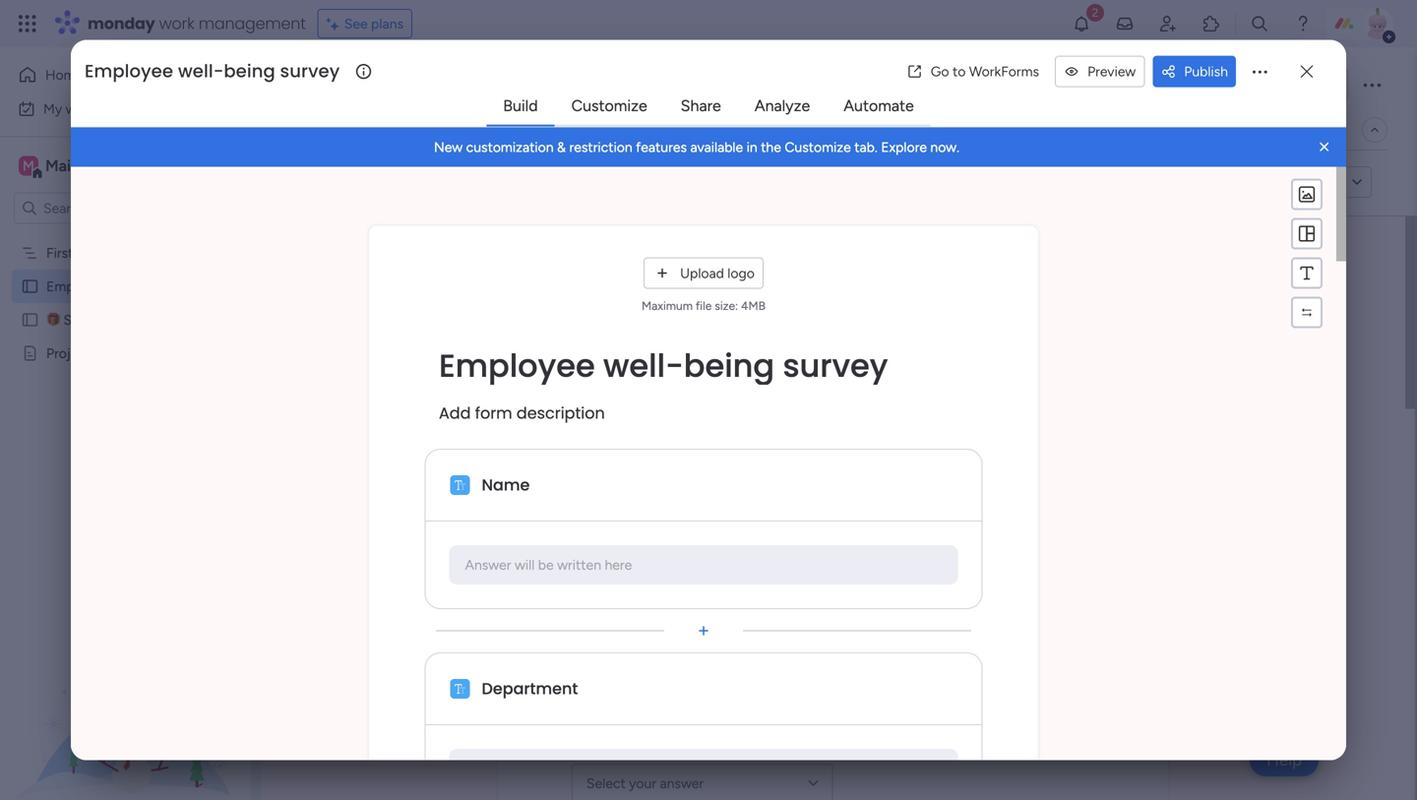 Task type: describe. For each thing, give the bounding box(es) containing it.
invite / 1
[[1288, 76, 1340, 93]]

🎁 secret santa
[[46, 312, 143, 328]]

department inside the name group
[[572, 499, 668, 521]]

maximum
[[642, 299, 693, 313]]

well- inside field
[[178, 59, 224, 84]]

santa
[[108, 312, 143, 328]]

name for name button
[[482, 474, 530, 496]]

the inside group
[[779, 727, 805, 749]]

1 form from the left
[[391, 122, 423, 138]]

component__icon image for name
[[451, 476, 470, 495]]

a
[[683, 727, 693, 749]]

dapulse integrations image
[[1050, 123, 1064, 137]]

upload logo
[[681, 265, 755, 282]]

logo
[[728, 265, 755, 282]]

invite members image
[[1159, 14, 1179, 33]]

name group containing should we do a theme for the next outing?
[[572, 713, 1095, 801]]

features
[[636, 139, 687, 156]]

for
[[753, 727, 775, 749]]

project
[[46, 345, 91, 362]]

1
[[1334, 76, 1340, 93]]

new customization & restriction features available in the customize tab. explore now.
[[434, 139, 960, 156]]

customization tools toolbar
[[1292, 179, 1323, 329]]

Search in workspace field
[[41, 197, 164, 220]]

events
[[578, 122, 620, 138]]

public board image for employee well-being survey
[[21, 277, 39, 296]]

ruby anderson image
[[1363, 8, 1394, 39]]

search everything image
[[1251, 14, 1270, 33]]

publish button
[[1153, 56, 1237, 87]]

size:
[[715, 299, 739, 313]]

next
[[809, 727, 842, 749]]

plans
[[371, 15, 404, 32]]

home button
[[12, 59, 212, 91]]

table
[[329, 122, 361, 138]]

job role
[[572, 613, 636, 635]]

copy form link button
[[1209, 167, 1343, 198]]

to
[[953, 63, 966, 80]]

role
[[606, 613, 636, 635]]

go to workforms
[[931, 63, 1040, 80]]

main workspace
[[45, 157, 162, 175]]

employee up the add form description
[[439, 344, 595, 388]]

add form description
[[439, 402, 605, 425]]

employee well-being survey down logo
[[572, 305, 1021, 348]]

answer
[[465, 557, 512, 574]]

more actions image
[[1251, 62, 1270, 81]]

apps image
[[1202, 14, 1222, 33]]

lottie animation image
[[0, 602, 251, 801]]

go
[[931, 63, 950, 80]]

list box containing first board
[[0, 232, 251, 636]]

component__icon image for department
[[451, 680, 470, 699]]

m
[[23, 158, 34, 174]]

theme
[[697, 727, 749, 749]]

form for copy
[[1282, 174, 1311, 191]]

select product image
[[18, 14, 37, 33]]

my work button
[[12, 93, 212, 125]]

requests
[[94, 345, 152, 362]]

first board
[[46, 245, 113, 261]]

collapse board header image
[[1368, 122, 1384, 138]]

main
[[45, 157, 80, 175]]

here
[[605, 557, 632, 574]]

employee inside field
[[85, 59, 173, 84]]

my
[[43, 100, 62, 117]]

new
[[434, 139, 463, 156]]

explore
[[882, 139, 928, 156]]

board
[[77, 245, 113, 261]]

name group containing department
[[572, 484, 1095, 598]]

invite / 1 button
[[1252, 69, 1349, 100]]

inbox image
[[1116, 14, 1135, 33]]

available
[[691, 139, 744, 156]]

preview button
[[1056, 56, 1145, 87]]

work for monday
[[159, 12, 195, 34]]

share link
[[665, 88, 737, 124]]

my work
[[43, 100, 96, 117]]

Name field
[[572, 421, 1095, 461]]

monday work management
[[88, 12, 306, 34]]

powered by
[[395, 173, 478, 192]]

tab list containing build
[[487, 87, 931, 127]]

employee down upload
[[572, 305, 728, 348]]

workforms logo image
[[486, 167, 597, 198]]

help image
[[1294, 14, 1314, 33]]

name button
[[479, 470, 958, 501]]

employee up table
[[299, 63, 452, 106]]

home
[[45, 66, 83, 83]]

chart button
[[499, 114, 563, 146]]

in
[[747, 139, 758, 156]]

upload logo button
[[644, 258, 764, 289]]

chart
[[514, 122, 548, 138]]

copy form link
[[1245, 174, 1335, 191]]

well- down logo
[[736, 305, 817, 348]]

add view image
[[646, 123, 654, 137]]

background color and image selector image
[[1298, 185, 1318, 204]]

Job role field
[[572, 650, 1095, 689]]

2 form from the left
[[452, 122, 484, 138]]

share
[[681, 97, 722, 115]]

help button
[[1251, 744, 1320, 777]]

analyze link
[[739, 88, 826, 124]]

written
[[557, 557, 602, 574]]

now.
[[931, 139, 960, 156]]

1 form button from the left
[[376, 114, 437, 146]]

build
[[503, 97, 538, 115]]

form form containing employee
[[71, 167, 1347, 801]]

automate link
[[828, 88, 930, 124]]

public board image for 🎁 secret santa
[[21, 311, 39, 329]]

project requests & approvals
[[46, 345, 229, 362]]

monday
[[88, 12, 155, 34]]

powered
[[395, 173, 457, 192]]

employee well-being survey down maximum
[[439, 344, 889, 388]]



Task type: vqa. For each thing, say whether or not it's contained in the screenshot.
(6)
no



Task type: locate. For each thing, give the bounding box(es) containing it.
0 horizontal spatial form
[[475, 402, 513, 425]]

component__icon image
[[451, 476, 470, 495], [451, 680, 470, 699]]

workspace
[[84, 157, 162, 175]]

form right add
[[475, 402, 513, 425]]

3 name group from the top
[[572, 598, 1095, 713]]

employee well-being survey field up chart button
[[294, 63, 741, 106]]

0 horizontal spatial work
[[66, 100, 96, 117]]

employee down first board
[[46, 278, 107, 295]]

survey inside list box
[[179, 278, 219, 295]]

0 horizontal spatial customize
[[572, 97, 648, 115]]

& for customization
[[557, 139, 566, 156]]

integrate
[[1072, 122, 1129, 138]]

4 name group from the top
[[572, 713, 1095, 801]]

0 vertical spatial component__icon image
[[451, 476, 470, 495]]

form left link
[[1282, 174, 1311, 191]]

4mb
[[742, 299, 766, 313]]

lottie animation element
[[0, 602, 251, 801]]

2 component__icon image from the top
[[451, 680, 470, 699]]

approvals
[[167, 345, 229, 362]]

2 image
[[1087, 1, 1105, 23]]

employee well-being survey inside field
[[85, 59, 340, 84]]

0 vertical spatial &
[[557, 139, 566, 156]]

the inside banner
[[761, 139, 782, 156]]

see plans button
[[318, 9, 413, 38]]

employee well-being survey
[[85, 59, 340, 84], [299, 63, 736, 106], [46, 278, 219, 295], [572, 305, 1021, 348], [439, 344, 889, 388]]

file
[[696, 299, 712, 313]]

form up powered
[[391, 122, 423, 138]]

do
[[658, 727, 679, 749]]

public board image
[[21, 277, 39, 296], [21, 311, 39, 329]]

& for requests
[[155, 345, 164, 362]]

0 vertical spatial customize
[[572, 97, 648, 115]]

0 vertical spatial public board image
[[21, 277, 39, 296]]

work inside button
[[66, 100, 96, 117]]

1 vertical spatial component__icon image
[[451, 680, 470, 699]]

automate
[[844, 97, 915, 115], [1270, 122, 1331, 138]]

1 public board image from the top
[[21, 277, 39, 296]]

upload
[[681, 265, 725, 282]]

0 vertical spatial form
[[1282, 174, 1311, 191]]

copy
[[1245, 174, 1278, 191]]

1 horizontal spatial customize
[[785, 139, 852, 156]]

0 vertical spatial work
[[159, 12, 195, 34]]

workspace image
[[19, 155, 38, 177]]

employee well-being survey field for go to workforms "button" at top right
[[80, 59, 353, 84]]

tab.
[[855, 139, 878, 156]]

& inside list box
[[155, 345, 164, 362]]

1 vertical spatial work
[[66, 100, 96, 117]]

workforms
[[970, 63, 1040, 80]]

menu image
[[1298, 224, 1318, 244], [1298, 264, 1318, 283]]

form form
[[71, 167, 1347, 801], [261, 216, 1416, 801]]

activity
[[1158, 76, 1206, 93]]

job
[[572, 613, 602, 635]]

0 horizontal spatial name
[[482, 474, 530, 496]]

0 vertical spatial name
[[572, 384, 620, 406]]

& inside the "banner" banner
[[557, 139, 566, 156]]

0 vertical spatial menu image
[[1298, 224, 1318, 244]]

form for add
[[475, 402, 513, 425]]

customize up events
[[572, 97, 648, 115]]

notifications image
[[1072, 14, 1092, 33]]

work for my
[[66, 100, 96, 117]]

outing?
[[846, 727, 906, 749]]

customization
[[466, 139, 554, 156]]

option
[[0, 235, 251, 239]]

1 vertical spatial form
[[475, 402, 513, 425]]

build link
[[488, 88, 554, 124]]

go to workforms button
[[900, 56, 1048, 87]]

answer will be written here
[[465, 557, 632, 574]]

first
[[46, 245, 73, 261]]

link
[[1315, 174, 1335, 191]]

see plans
[[344, 15, 404, 32]]

employee up my work button
[[85, 59, 173, 84]]

1 vertical spatial public board image
[[21, 311, 39, 329]]

form
[[391, 122, 423, 138], [452, 122, 484, 138]]

well-
[[178, 59, 224, 84], [459, 63, 537, 106], [111, 278, 141, 295], [736, 305, 817, 348], [604, 344, 684, 388]]

form up new
[[452, 122, 484, 138]]

automate up tab.
[[844, 97, 915, 115]]

2 form button from the left
[[437, 114, 499, 146]]

should we do a theme for the next outing?
[[572, 727, 906, 749]]

work right my
[[66, 100, 96, 117]]

should
[[572, 727, 627, 749]]

the right in
[[761, 139, 782, 156]]

department up here
[[572, 499, 668, 521]]

1 horizontal spatial name
[[572, 384, 620, 406]]

name for the name group containing name
[[572, 384, 620, 406]]

Department field
[[572, 535, 1095, 575]]

1 horizontal spatial form
[[452, 122, 484, 138]]

customize left tab.
[[785, 139, 852, 156]]

department button
[[369, 653, 1039, 801], [479, 674, 958, 705]]

employee well-being survey field for activity popup button
[[294, 63, 741, 106]]

autopilot image
[[1245, 116, 1262, 142]]

form
[[1282, 174, 1311, 191], [475, 402, 513, 425]]

1 vertical spatial the
[[779, 727, 805, 749]]

0 horizontal spatial automate
[[844, 97, 915, 115]]

well- down maximum
[[604, 344, 684, 388]]

form button up by
[[437, 114, 499, 146]]

employee well-being survey field down monday work management
[[80, 59, 353, 84]]

2 public board image from the top
[[21, 311, 39, 329]]

invite
[[1288, 76, 1322, 93]]

form inside form
[[475, 402, 513, 425]]

automate inside tab list
[[844, 97, 915, 115]]

name inside group
[[572, 384, 620, 406]]

customize inside the "banner" banner
[[785, 139, 852, 156]]

0 vertical spatial automate
[[844, 97, 915, 115]]

1 horizontal spatial automate
[[1270, 122, 1331, 138]]

be
[[538, 557, 554, 574]]

0 horizontal spatial &
[[155, 345, 164, 362]]

0 vertical spatial the
[[761, 139, 782, 156]]

restriction
[[570, 139, 633, 156]]

form inside button
[[1282, 174, 1311, 191]]

add new question image
[[694, 622, 714, 641]]

name group
[[572, 370, 1095, 484], [572, 484, 1095, 598], [572, 598, 1095, 713], [572, 713, 1095, 801]]

& left restriction
[[557, 139, 566, 156]]

automate down invite / 1 button
[[1270, 122, 1331, 138]]

activity button
[[1150, 69, 1244, 100]]

0 vertical spatial department
[[572, 499, 668, 521]]

survey inside the employee well-being survey field
[[280, 59, 340, 84]]

form button up powered
[[376, 114, 437, 146]]

publish
[[1185, 63, 1229, 80]]

management
[[199, 12, 306, 34]]

tab list
[[487, 87, 931, 127]]

add
[[439, 402, 471, 425]]

0 horizontal spatial form
[[391, 122, 423, 138]]

name group containing job role
[[572, 598, 1095, 713]]

help
[[1267, 750, 1303, 771]]

being inside list box
[[141, 278, 175, 295]]

events button
[[563, 114, 634, 146]]

will
[[515, 557, 535, 574]]

1 horizontal spatial &
[[557, 139, 566, 156]]

&
[[557, 139, 566, 156], [155, 345, 164, 362]]

1 vertical spatial name
[[482, 474, 530, 496]]

well- up the santa
[[111, 278, 141, 295]]

well- up chart button
[[459, 63, 537, 106]]

1 vertical spatial &
[[155, 345, 164, 362]]

the right for
[[779, 727, 805, 749]]

list box
[[0, 232, 251, 636]]

1 vertical spatial automate
[[1270, 122, 1331, 138]]

1 horizontal spatial form
[[1282, 174, 1311, 191]]

table button
[[298, 114, 376, 146]]

2 name group from the top
[[572, 484, 1095, 598]]

name group containing name
[[572, 370, 1095, 484]]

customize link
[[556, 88, 663, 124]]

1 menu image from the top
[[1298, 224, 1318, 244]]

employee well-being survey up the santa
[[46, 278, 219, 295]]

2 menu image from the top
[[1298, 264, 1318, 283]]

Employee well-being survey field
[[80, 59, 353, 84], [294, 63, 741, 106]]

1 vertical spatial customize
[[785, 139, 852, 156]]

& right "requests"
[[155, 345, 164, 362]]

form form containing employee well-being survey
[[261, 216, 1416, 801]]

survey
[[280, 59, 340, 84], [634, 63, 736, 106], [179, 278, 219, 295], [916, 305, 1021, 348], [783, 344, 889, 388]]

/
[[1326, 76, 1331, 93]]

see
[[344, 15, 368, 32]]

department up should
[[482, 678, 578, 700]]

workspace selection element
[[19, 154, 164, 180]]

secret
[[63, 312, 104, 328]]

employee well-being survey up chart button
[[299, 63, 736, 106]]

1 name group from the top
[[572, 370, 1095, 484]]

🎁
[[46, 312, 60, 328]]

description
[[517, 402, 605, 425]]

1 vertical spatial menu image
[[1298, 264, 1318, 283]]

by
[[461, 173, 478, 192]]

maximum file size: 4mb
[[642, 299, 766, 313]]

well- inside list box
[[111, 278, 141, 295]]

close image
[[1316, 138, 1335, 157]]

work right 'monday'
[[159, 12, 195, 34]]

name inside button
[[482, 474, 530, 496]]

1 vertical spatial department
[[482, 678, 578, 700]]

employee inside list box
[[46, 278, 107, 295]]

preview
[[1088, 63, 1137, 80]]

being
[[224, 59, 276, 84], [537, 63, 626, 106], [141, 278, 175, 295], [817, 305, 908, 348], [684, 344, 775, 388]]

well- down monday work management
[[178, 59, 224, 84]]

we
[[631, 727, 654, 749]]

employee well-being survey down monday work management
[[85, 59, 340, 84]]

department
[[572, 499, 668, 521], [482, 678, 578, 700]]

banner banner
[[71, 128, 1347, 167]]

employee well-being survey inside list box
[[46, 278, 219, 295]]

1 component__icon image from the top
[[451, 476, 470, 495]]

1 horizontal spatial work
[[159, 12, 195, 34]]

analyze
[[755, 97, 811, 115]]

form button
[[376, 114, 437, 146], [437, 114, 499, 146]]



